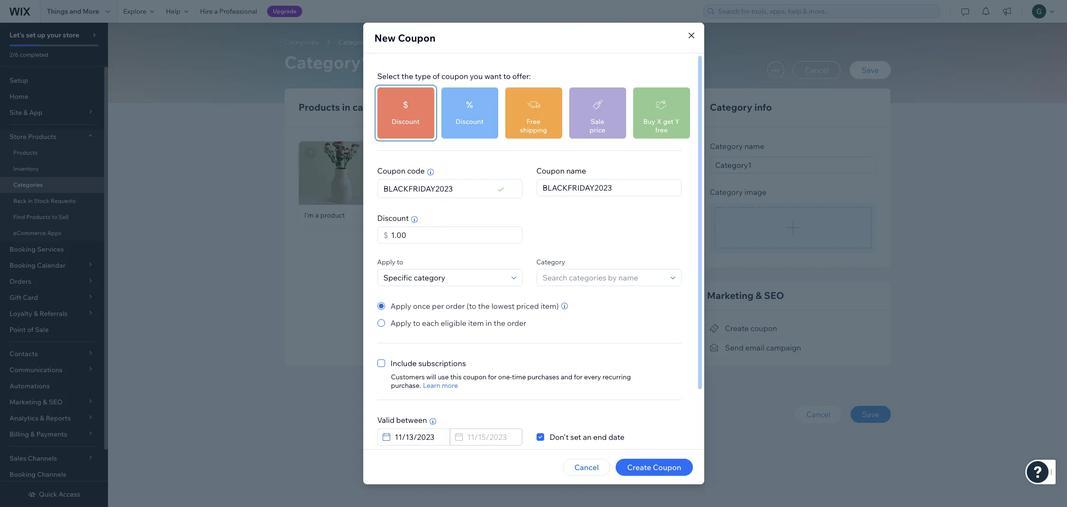 Task type: describe. For each thing, give the bounding box(es) containing it.
0 horizontal spatial the
[[401, 72, 413, 81]]

more
[[442, 382, 458, 390]]

2/6 completed
[[9, 51, 48, 58]]

quick access button
[[28, 491, 80, 499]]

ecommerce apps
[[13, 230, 61, 237]]

explore
[[123, 7, 146, 16]]

category1 form
[[108, 23, 1067, 508]]

help
[[166, 7, 181, 16]]

customers will use this coupon for one-time purchases and for every recurring purchase.
[[391, 373, 631, 390]]

things and more
[[47, 7, 99, 16]]

sale price
[[590, 117, 605, 135]]

automations link
[[0, 378, 104, 395]]

category image
[[710, 188, 766, 197]]

0 vertical spatial category1
[[338, 38, 370, 46]]

setup
[[9, 76, 28, 85]]

1 for from the left
[[488, 373, 497, 382]]

categories inside sidebar element
[[13, 181, 43, 189]]

promote coupon image
[[710, 325, 719, 333]]

let's
[[9, 31, 24, 39]]

back in stock requests link
[[0, 193, 104, 209]]

in inside option group
[[486, 319, 492, 328]]

promote newsletter image
[[710, 344, 719, 353]]

item
[[468, 319, 484, 328]]

(to
[[467, 302, 476, 311]]

Include subscriptions checkbox
[[377, 358, 466, 369]]

sidebar element
[[0, 23, 108, 508]]

quick access
[[39, 491, 80, 499]]

0 vertical spatial cancel button
[[793, 61, 841, 79]]

stock
[[34, 197, 49, 205]]

free shipping
[[520, 117, 547, 135]]

home link
[[0, 89, 104, 105]]

e.g., SUMMERSALE20 field
[[381, 180, 495, 198]]

category for category info
[[710, 101, 752, 113]]

purchase.
[[391, 382, 421, 390]]

recurring
[[603, 373, 631, 382]]

0 vertical spatial save button
[[850, 61, 891, 79]]

category
[[353, 101, 393, 113]]

price
[[590, 126, 605, 135]]

date
[[608, 433, 624, 442]]

0 vertical spatial of
[[433, 72, 440, 81]]

to right want
[[503, 72, 511, 81]]

completed
[[20, 51, 48, 58]]

products for store products
[[28, 133, 56, 141]]

want
[[484, 72, 502, 81]]

buy x get y free
[[643, 117, 680, 135]]

learn
[[423, 382, 440, 390]]

sale inside sale price
[[591, 117, 604, 126]]

2 for from the left
[[574, 373, 583, 382]]

1 vertical spatial save
[[862, 410, 879, 420]]

free
[[527, 117, 541, 126]]

quick
[[39, 491, 57, 499]]

Search for tools, apps, help & more... field
[[715, 5, 937, 18]]

category for category image
[[710, 188, 743, 197]]

apply for apply once per order (to the lowest priced item)
[[390, 302, 411, 311]]

up
[[37, 31, 45, 39]]

email
[[745, 343, 764, 353]]

create for create coupon
[[627, 463, 651, 473]]

apply to each eligible item in the order
[[390, 319, 526, 328]]

0 horizontal spatial $
[[383, 231, 388, 240]]

campaign
[[766, 343, 801, 353]]

per
[[432, 302, 444, 311]]

2
[[398, 101, 403, 113]]

sell
[[59, 214, 69, 221]]

ecommerce
[[13, 230, 46, 237]]

apply for apply to each eligible item in the order
[[390, 319, 411, 328]]

store products
[[9, 133, 56, 141]]

use
[[438, 373, 449, 382]]

of inside sidebar element
[[27, 326, 34, 334]]

select
[[377, 72, 400, 81]]

image
[[744, 188, 766, 197]]

item)
[[541, 302, 559, 311]]

every
[[584, 373, 601, 382]]

customers
[[391, 373, 425, 382]]

find
[[13, 214, 25, 221]]

inventory link
[[0, 161, 104, 177]]

0 vertical spatial $
[[403, 100, 408, 110]]

coupon name
[[536, 166, 586, 176]]

1 horizontal spatial a
[[315, 211, 319, 220]]

2 horizontal spatial a
[[410, 211, 413, 220]]

include subscriptions
[[390, 359, 466, 368]]

back
[[13, 197, 27, 205]]

point of sale link
[[0, 322, 104, 338]]

booking for booking services
[[9, 245, 36, 254]]

add products button
[[612, 103, 667, 112]]

x
[[657, 117, 662, 126]]

each
[[422, 319, 439, 328]]

store products button
[[0, 129, 104, 145]]

coupon for customers will use this coupon for one-time purchases and for every recurring purchase.
[[463, 373, 486, 382]]

hire
[[200, 7, 213, 16]]

1 vertical spatial cancel button
[[795, 406, 842, 423]]

booking services link
[[0, 242, 104, 258]]

requests
[[51, 197, 76, 205]]

Search categories by name field
[[540, 270, 668, 286]]

category info
[[710, 101, 772, 113]]

inventory
[[13, 165, 39, 172]]

code
[[407, 166, 425, 176]]

products for find products to sell
[[26, 214, 51, 221]]

booking services
[[9, 245, 64, 254]]

discount for $
[[392, 117, 420, 126]]

find products to sell link
[[0, 209, 104, 225]]

get
[[663, 117, 674, 126]]

marketing & seo
[[707, 290, 784, 302]]

will
[[426, 373, 436, 382]]

e.g., Summer sale field
[[540, 180, 678, 196]]

1 vertical spatial save button
[[851, 406, 891, 423]]

purchases
[[527, 373, 559, 382]]

shipping
[[520, 126, 547, 135]]

eligible
[[441, 319, 466, 328]]

2 product from the left
[[415, 211, 440, 220]]

create for create coupon
[[725, 324, 749, 334]]

point of sale
[[9, 326, 49, 334]]

1 vertical spatial cancel
[[806, 410, 830, 420]]

buy
[[643, 117, 655, 126]]

new
[[374, 32, 396, 44]]



Task type: locate. For each thing, give the bounding box(es) containing it.
products in category 2
[[299, 101, 403, 113]]

of right point
[[27, 326, 34, 334]]

0 vertical spatial booking
[[9, 245, 36, 254]]

coupon
[[398, 32, 436, 44], [377, 166, 405, 176], [536, 166, 565, 176], [653, 463, 681, 473]]

coupon for select the type of coupon you want to offer:
[[441, 72, 468, 81]]

categories link inside sidebar element
[[0, 177, 104, 193]]

1 vertical spatial apply
[[390, 302, 411, 311]]

store
[[63, 31, 79, 39]]

set inside sidebar element
[[26, 31, 36, 39]]

new coupon
[[374, 32, 436, 44]]

2 i'm a product from the left
[[399, 211, 440, 220]]

the down lowest
[[494, 319, 505, 328]]

lowest
[[491, 302, 515, 311]]

automations
[[9, 382, 50, 391]]

option group containing apply once per order (to the lowest priced item)
[[377, 301, 569, 329]]

seo
[[764, 290, 784, 302]]

categories down inventory
[[13, 181, 43, 189]]

1 horizontal spatial i'm
[[399, 211, 408, 220]]

category for category name
[[710, 142, 743, 151]]

0 horizontal spatial set
[[26, 31, 36, 39]]

1 vertical spatial create
[[627, 463, 651, 473]]

don't set an end date
[[550, 433, 624, 442]]

to left each
[[413, 319, 420, 328]]

in left category
[[342, 101, 350, 113]]

ecommerce apps link
[[0, 225, 104, 242]]

booking left channels
[[9, 471, 36, 479]]

0 horizontal spatial create
[[627, 463, 651, 473]]

create inside category1 "form"
[[725, 324, 749, 334]]

0 vertical spatial the
[[401, 72, 413, 81]]

add
[[619, 103, 634, 112]]

1 vertical spatial coupon
[[750, 324, 777, 334]]

order down priced
[[507, 319, 526, 328]]

setup link
[[0, 72, 104, 89]]

1 vertical spatial categories link
[[0, 177, 104, 193]]

1 vertical spatial set
[[570, 433, 581, 442]]

products for add products
[[635, 103, 667, 112]]

category1
[[338, 38, 370, 46], [284, 52, 369, 73]]

category up item)
[[536, 258, 565, 267]]

2 vertical spatial cancel button
[[563, 459, 610, 476]]

product
[[320, 211, 345, 220], [415, 211, 440, 220]]

categories down upgrade button
[[284, 38, 318, 46]]

0 vertical spatial sale
[[591, 117, 604, 126]]

send email campaign
[[725, 343, 801, 353]]

and right purchases
[[561, 373, 572, 382]]

1 horizontal spatial of
[[433, 72, 440, 81]]

0 vertical spatial save
[[862, 65, 879, 75]]

2/6
[[9, 51, 18, 58]]

1 horizontal spatial for
[[574, 373, 583, 382]]

0 horizontal spatial i'm a product
[[304, 211, 345, 220]]

2 vertical spatial coupon
[[463, 373, 486, 382]]

for left one-
[[488, 373, 497, 382]]

2 booking from the top
[[9, 471, 36, 479]]

professional
[[219, 7, 257, 16]]

1 product from the left
[[320, 211, 345, 220]]

to inside find products to sell link
[[52, 214, 57, 221]]

1 horizontal spatial categories
[[284, 38, 318, 46]]

upgrade button
[[267, 6, 302, 17]]

2 i'm from the left
[[399, 211, 408, 220]]

free
[[655, 126, 668, 135]]

0 horizontal spatial order
[[446, 302, 465, 311]]

1 horizontal spatial categories link
[[280, 37, 323, 47]]

marketing
[[707, 290, 753, 302]]

create
[[725, 324, 749, 334], [627, 463, 651, 473]]

end
[[593, 433, 607, 442]]

order left (to
[[446, 302, 465, 311]]

1 booking from the top
[[9, 245, 36, 254]]

1 vertical spatial in
[[28, 197, 33, 205]]

1 horizontal spatial order
[[507, 319, 526, 328]]

name down info
[[744, 142, 764, 151]]

1 horizontal spatial name
[[744, 142, 764, 151]]

0 horizontal spatial of
[[27, 326, 34, 334]]

0 horizontal spatial for
[[488, 373, 497, 382]]

name up e.g., summer sale field
[[566, 166, 586, 176]]

1 vertical spatial and
[[561, 373, 572, 382]]

booking down 'ecommerce'
[[9, 245, 36, 254]]

coupon left you
[[441, 72, 468, 81]]

send email campaign button
[[710, 341, 801, 355]]

send
[[725, 343, 744, 353]]

more
[[83, 7, 99, 16]]

info
[[754, 101, 772, 113]]

discount down '2'
[[392, 117, 420, 126]]

booking channels
[[9, 471, 66, 479]]

coupon
[[441, 72, 468, 81], [750, 324, 777, 334], [463, 373, 486, 382]]

2 horizontal spatial the
[[494, 319, 505, 328]]

store
[[9, 133, 27, 141]]

1 vertical spatial sale
[[35, 326, 49, 334]]

2 vertical spatial in
[[486, 319, 492, 328]]

1 horizontal spatial the
[[478, 302, 490, 311]]

1 vertical spatial booking
[[9, 471, 36, 479]]

1 horizontal spatial in
[[342, 101, 350, 113]]

1 vertical spatial category1
[[284, 52, 369, 73]]

booking channels link
[[0, 467, 104, 483]]

0 vertical spatial categories
[[284, 38, 318, 46]]

%
[[466, 99, 473, 110]]

1 i'm a product from the left
[[304, 211, 345, 220]]

and inside customers will use this coupon for one-time purchases and for every recurring purchase.
[[561, 373, 572, 382]]

for left every at bottom
[[574, 373, 583, 382]]

1 i'm from the left
[[304, 211, 314, 220]]

the
[[401, 72, 413, 81], [478, 302, 490, 311], [494, 319, 505, 328]]

priced
[[516, 302, 539, 311]]

coupon up send email campaign
[[750, 324, 777, 334]]

1 horizontal spatial $
[[403, 100, 408, 110]]

$ up apply to
[[383, 231, 388, 240]]

let's set up your store
[[9, 31, 79, 39]]

name for category name
[[744, 142, 764, 151]]

between
[[396, 416, 427, 425]]

1 vertical spatial of
[[27, 326, 34, 334]]

0 vertical spatial create
[[725, 324, 749, 334]]

Category name text field
[[710, 157, 876, 174]]

include
[[390, 359, 417, 368]]

coupon code
[[377, 166, 425, 176]]

in inside sidebar element
[[28, 197, 33, 205]]

1 horizontal spatial product
[[415, 211, 440, 220]]

2 vertical spatial cancel
[[574, 463, 599, 473]]

2 vertical spatial apply
[[390, 319, 411, 328]]

save
[[862, 65, 879, 75], [862, 410, 879, 420]]

apply for apply to
[[377, 258, 395, 267]]

in right item
[[486, 319, 492, 328]]

to up the choose one field
[[397, 258, 403, 267]]

to inside option group
[[413, 319, 420, 328]]

1 vertical spatial name
[[566, 166, 586, 176]]

Don't set an end date checkbox
[[536, 432, 624, 443]]

1 vertical spatial categories
[[13, 181, 43, 189]]

1 horizontal spatial set
[[570, 433, 581, 442]]

1 horizontal spatial create
[[725, 324, 749, 334]]

once
[[413, 302, 430, 311]]

name inside category1 "form"
[[744, 142, 764, 151]]

Choose one field
[[381, 270, 508, 286]]

products link
[[0, 145, 104, 161]]

apply once per order (to the lowest priced item)
[[390, 302, 559, 311]]

to left sell at the left
[[52, 214, 57, 221]]

booking inside booking services link
[[9, 245, 36, 254]]

category left image
[[710, 188, 743, 197]]

select the type of coupon you want to offer:
[[377, 72, 531, 81]]

categories link inside category1 "form"
[[280, 37, 323, 47]]

coupon inside create coupon button
[[750, 324, 777, 334]]

set left up
[[26, 31, 36, 39]]

0 horizontal spatial and
[[70, 7, 81, 16]]

1 vertical spatial order
[[507, 319, 526, 328]]

of right type
[[433, 72, 440, 81]]

set for don't
[[570, 433, 581, 442]]

booking inside the booking channels link
[[9, 471, 36, 479]]

and left more
[[70, 7, 81, 16]]

learn more
[[423, 382, 458, 390]]

create coupon
[[627, 463, 681, 473]]

set inside checkbox
[[570, 433, 581, 442]]

valid between
[[377, 416, 427, 425]]

sale
[[591, 117, 604, 126], [35, 326, 49, 334]]

categories inside category1 "form"
[[284, 38, 318, 46]]

1 vertical spatial $
[[383, 231, 388, 240]]

$
[[403, 100, 408, 110], [383, 231, 388, 240]]

0 horizontal spatial a
[[214, 7, 218, 16]]

2 vertical spatial the
[[494, 319, 505, 328]]

your
[[47, 31, 61, 39]]

1 vertical spatial the
[[478, 302, 490, 311]]

coupon inside customers will use this coupon for one-time purchases and for every recurring purchase.
[[463, 373, 486, 382]]

0 vertical spatial coupon
[[441, 72, 468, 81]]

0 vertical spatial categories link
[[280, 37, 323, 47]]

0 vertical spatial apply
[[377, 258, 395, 267]]

0 vertical spatial cancel
[[805, 65, 829, 75]]

sale inside point of sale link
[[35, 326, 49, 334]]

cancel
[[805, 65, 829, 75], [806, 410, 830, 420], [574, 463, 599, 473]]

0 horizontal spatial name
[[566, 166, 586, 176]]

2 horizontal spatial in
[[486, 319, 492, 328]]

create coupon button
[[710, 322, 777, 336]]

create coupon
[[725, 324, 777, 334]]

None field
[[388, 227, 519, 243], [392, 430, 446, 446], [464, 430, 519, 446], [388, 227, 519, 243], [392, 430, 446, 446], [464, 430, 519, 446]]

coupon right this
[[463, 373, 486, 382]]

in for products
[[342, 101, 350, 113]]

don't
[[550, 433, 569, 442]]

0 vertical spatial set
[[26, 31, 36, 39]]

this
[[450, 373, 462, 382]]

set for let's
[[26, 31, 36, 39]]

category name
[[710, 142, 764, 151]]

in for back
[[28, 197, 33, 205]]

things
[[47, 7, 68, 16]]

0 vertical spatial and
[[70, 7, 81, 16]]

categories link up back in stock requests
[[0, 177, 104, 193]]

0 vertical spatial in
[[342, 101, 350, 113]]

1 horizontal spatial sale
[[591, 117, 604, 126]]

discount up apply to
[[377, 214, 409, 223]]

$ right '2'
[[403, 100, 408, 110]]

set left an
[[570, 433, 581, 442]]

for
[[488, 373, 497, 382], [574, 373, 583, 382]]

back in stock requests
[[13, 197, 76, 205]]

1 horizontal spatial and
[[561, 373, 572, 382]]

0 horizontal spatial sale
[[35, 326, 49, 334]]

type
[[415, 72, 431, 81]]

categories link down upgrade button
[[280, 37, 323, 47]]

categories link
[[280, 37, 323, 47], [0, 177, 104, 193]]

valid
[[377, 416, 395, 425]]

0 horizontal spatial i'm
[[304, 211, 314, 220]]

point
[[9, 326, 26, 334]]

0 vertical spatial order
[[446, 302, 465, 311]]

you
[[470, 72, 483, 81]]

apply
[[377, 258, 395, 267], [390, 302, 411, 311], [390, 319, 411, 328]]

coupon inside create coupon button
[[653, 463, 681, 473]]

products inside popup button
[[28, 133, 56, 141]]

in inside category1 "form"
[[342, 101, 350, 113]]

discount down %
[[456, 117, 484, 126]]

0 horizontal spatial categories
[[13, 181, 43, 189]]

discount for %
[[456, 117, 484, 126]]

0 horizontal spatial categories link
[[0, 177, 104, 193]]

home
[[9, 92, 28, 101]]

option group
[[377, 301, 569, 329]]

upgrade
[[273, 8, 297, 15]]

category left info
[[710, 101, 752, 113]]

name for coupon name
[[566, 166, 586, 176]]

the right (to
[[478, 302, 490, 311]]

0 horizontal spatial product
[[320, 211, 345, 220]]

booking for booking channels
[[9, 471, 36, 479]]

0 vertical spatial name
[[744, 142, 764, 151]]

in
[[342, 101, 350, 113], [28, 197, 33, 205], [486, 319, 492, 328]]

an
[[583, 433, 591, 442]]

discount
[[392, 117, 420, 126], [456, 117, 484, 126], [377, 214, 409, 223]]

the left type
[[401, 72, 413, 81]]

1 horizontal spatial i'm a product
[[399, 211, 440, 220]]

0 horizontal spatial in
[[28, 197, 33, 205]]

in right 'back'
[[28, 197, 33, 205]]

category down category info
[[710, 142, 743, 151]]



Task type: vqa. For each thing, say whether or not it's contained in the screenshot.
for
yes



